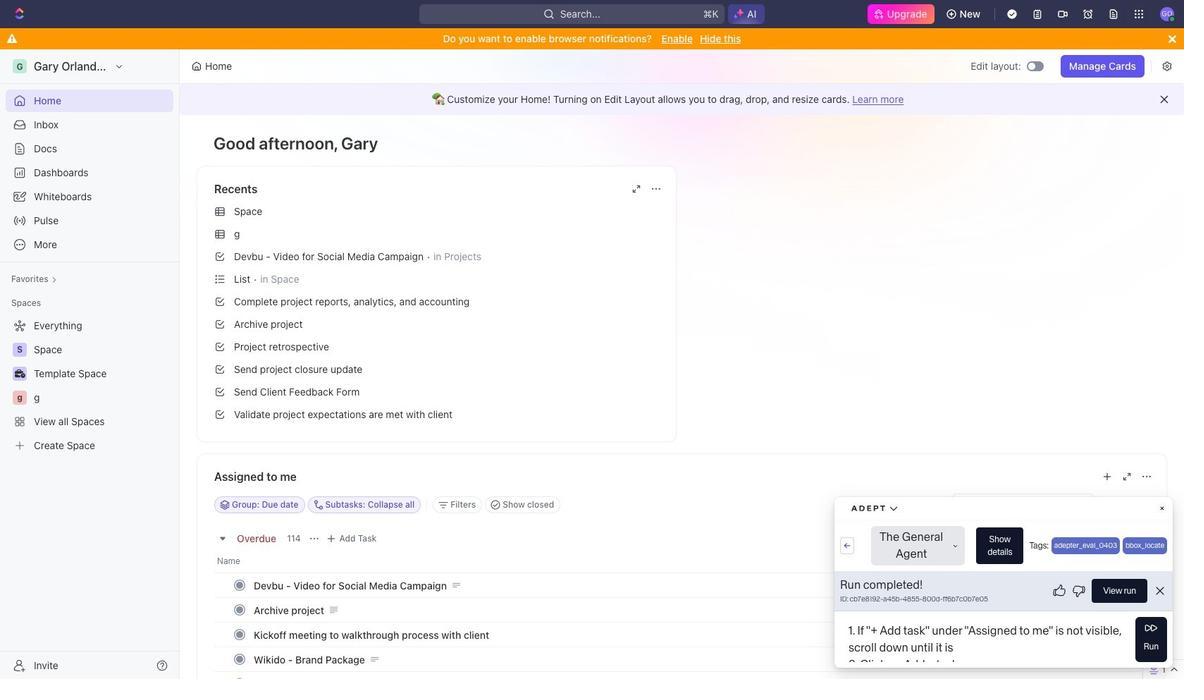 Task type: vqa. For each thing, say whether or not it's contained in the screenshot.
THE 'SPACE, ,' element
yes



Task type: describe. For each thing, give the bounding box(es) containing it.
tree inside sidebar navigation
[[6, 315, 173, 457]]

gary orlando's workspace, , element
[[13, 59, 27, 73]]

sidebar navigation
[[0, 49, 183, 679]]

space, , element
[[13, 343, 27, 357]]



Task type: locate. For each thing, give the bounding box(es) containing it.
alert
[[180, 84, 1185, 115]]

business time image
[[14, 370, 25, 378]]

Search tasks... text field
[[953, 494, 1094, 515]]

g, , element
[[13, 391, 27, 405]]

tree
[[6, 315, 173, 457]]



